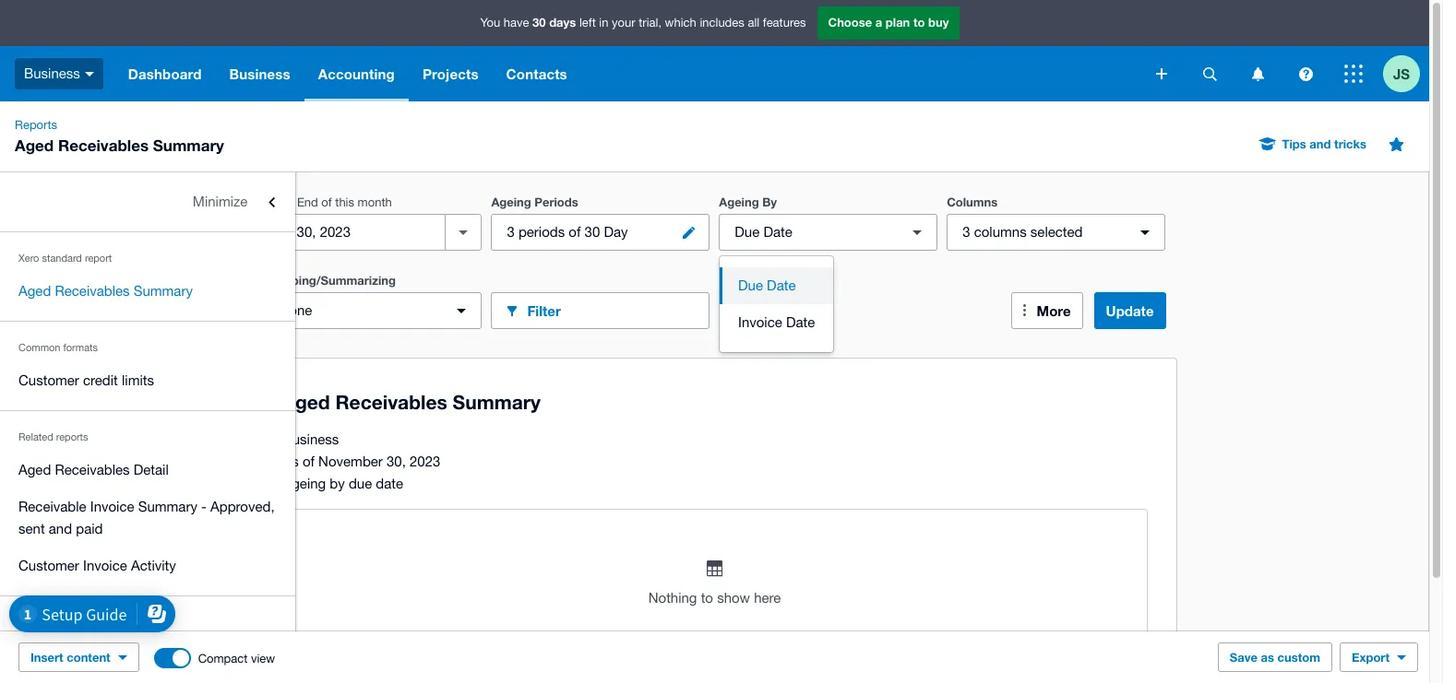 Task type: locate. For each thing, give the bounding box(es) containing it.
ageing left by
[[719, 195, 759, 209]]

of inside business as of november 30, 2023 ageing by due date
[[303, 454, 315, 470]]

none
[[279, 303, 312, 318]]

1 customer from the top
[[18, 373, 79, 388]]

3 down columns
[[963, 224, 970, 240]]

svg image inside the business popup button
[[85, 72, 94, 76]]

1 horizontal spatial custom
[[1278, 651, 1321, 665]]

reports
[[15, 118, 57, 132]]

to
[[913, 15, 925, 30], [701, 591, 713, 606], [87, 648, 100, 663]]

of
[[321, 196, 332, 209], [569, 224, 581, 240], [303, 454, 315, 470]]

2 customer from the top
[[18, 558, 79, 574]]

learn down learn more
[[18, 648, 54, 663]]

0 vertical spatial to
[[913, 15, 925, 30]]

1 horizontal spatial ageing
[[491, 195, 531, 209]]

list box containing due date
[[720, 257, 834, 353]]

date for invoice date button
[[786, 315, 815, 330]]

3 periods of 30 day button
[[491, 214, 710, 251]]

2 vertical spatial invoice
[[83, 558, 127, 574]]

due date up invoice date
[[738, 278, 796, 293]]

1 vertical spatial a
[[146, 648, 153, 663]]

1 horizontal spatial 3
[[963, 224, 970, 240]]

0 horizontal spatial ageing
[[283, 476, 326, 492]]

ageing for ageing periods
[[491, 195, 531, 209]]

related
[[18, 432, 53, 443]]

2 vertical spatial of
[[303, 454, 315, 470]]

invoice inside customer invoice activity link
[[83, 558, 127, 574]]

limits
[[122, 373, 154, 388]]

1 vertical spatial invoice
[[90, 499, 134, 515]]

end
[[297, 196, 318, 209]]

due inside popup button
[[735, 224, 760, 240]]

xero
[[18, 253, 39, 264]]

a left 'plan' on the right top of the page
[[876, 15, 882, 30]]

0 vertical spatial aged
[[15, 136, 54, 155]]

2 3 from the left
[[963, 224, 970, 240]]

to left show
[[701, 591, 713, 606]]

0 horizontal spatial 30
[[533, 15, 546, 30]]

date down by
[[763, 224, 792, 240]]

aged down reports link
[[15, 136, 54, 155]]

summary inside "aged receivables summary" "link"
[[134, 283, 193, 299]]

30 left 'day'
[[585, 224, 600, 240]]

2 vertical spatial summary
[[138, 499, 197, 515]]

1 vertical spatial customer
[[18, 558, 79, 574]]

summary left -
[[138, 499, 197, 515]]

0 vertical spatial due
[[735, 224, 760, 240]]

business inside business as of november 30, 2023 ageing by due date
[[283, 432, 339, 448]]

due date inside button
[[738, 278, 796, 293]]

and down receivable
[[49, 521, 72, 537]]

accounting
[[318, 66, 395, 82]]

a
[[876, 15, 882, 30], [146, 648, 153, 663]]

insert content
[[30, 651, 110, 665]]

1 horizontal spatial and
[[1310, 137, 1331, 151]]

due date for due date popup button in the top of the page
[[735, 224, 792, 240]]

3 inside button
[[507, 224, 515, 240]]

tricks
[[1334, 137, 1367, 151]]

receivable invoice summary - approved, sent and paid link
[[0, 489, 295, 548]]

invoice up paid
[[90, 499, 134, 515]]

30 inside 3 periods of 30 day button
[[585, 224, 600, 240]]

learn left more
[[18, 617, 44, 628]]

which
[[665, 16, 697, 30]]

minimize
[[193, 194, 248, 209]]

report
[[85, 253, 112, 264], [18, 670, 55, 684]]

to left "buy" at the top right of page
[[913, 15, 925, 30]]

related reports
[[18, 432, 88, 443]]

and right tips
[[1310, 137, 1331, 151]]

how
[[57, 648, 84, 663]]

1 vertical spatial due date
[[738, 278, 796, 293]]

business
[[24, 65, 80, 81], [229, 66, 290, 82], [283, 432, 339, 448]]

2 horizontal spatial of
[[569, 224, 581, 240]]

svg image left the js
[[1344, 65, 1363, 83]]

receivables down reports at the bottom left of the page
[[55, 462, 130, 478]]

ageing up periods
[[491, 195, 531, 209]]

0 horizontal spatial to
[[87, 648, 100, 663]]

customer inside customer invoice activity link
[[18, 558, 79, 574]]

js
[[1393, 65, 1410, 82]]

svg image
[[1203, 67, 1217, 81], [1299, 67, 1313, 81], [1156, 68, 1167, 79], [85, 72, 94, 76]]

list box
[[720, 257, 834, 353]]

tips and tricks button
[[1249, 129, 1378, 159]]

ageing down as
[[283, 476, 326, 492]]

0 horizontal spatial report
[[18, 670, 55, 684]]

summary
[[153, 136, 224, 155], [134, 283, 193, 299], [138, 499, 197, 515]]

update
[[1106, 303, 1154, 319]]

0 horizontal spatial and
[[49, 521, 72, 537]]

summary down minimize button
[[134, 283, 193, 299]]

0 vertical spatial receivables
[[58, 136, 149, 155]]

3 left periods
[[507, 224, 515, 240]]

30 right the have
[[533, 15, 546, 30]]

export
[[1352, 651, 1390, 665]]

summary up minimize
[[153, 136, 224, 155]]

of for business as of november 30, 2023 ageing by due date
[[303, 454, 315, 470]]

group containing due date
[[720, 257, 834, 353]]

periods
[[518, 224, 565, 240]]

plan
[[886, 15, 910, 30]]

aged for aged receivables summary
[[18, 283, 51, 299]]

learn
[[18, 617, 44, 628], [18, 648, 54, 663]]

1 horizontal spatial a
[[876, 15, 882, 30]]

custom
[[157, 648, 203, 663], [1278, 651, 1321, 665]]

to right "how"
[[87, 648, 100, 663]]

customer inside customer credit limits link
[[18, 373, 79, 388]]

none button
[[263, 293, 482, 329]]

trial,
[[639, 16, 662, 30]]

receivable invoice summary - approved, sent and paid
[[18, 499, 275, 537]]

0 horizontal spatial business button
[[0, 46, 114, 102]]

date left end
[[263, 195, 290, 209]]

3 columns selected
[[963, 224, 1083, 240]]

export button
[[1340, 643, 1418, 673]]

aged receivables summary link
[[0, 273, 295, 310]]

invoice for customer invoice activity
[[83, 558, 127, 574]]

report down insert
[[18, 670, 55, 684]]

contacts
[[506, 66, 567, 82]]

your
[[612, 16, 635, 30]]

1 horizontal spatial of
[[321, 196, 332, 209]]

0 vertical spatial 30
[[533, 15, 546, 30]]

business button
[[0, 46, 114, 102], [216, 46, 304, 102]]

2 learn from the top
[[18, 648, 54, 663]]

create
[[104, 648, 142, 663]]

day
[[604, 224, 628, 240]]

1 horizontal spatial report
[[85, 253, 112, 264]]

2 horizontal spatial ageing
[[719, 195, 759, 209]]

2 vertical spatial to
[[87, 648, 100, 663]]

detail
[[134, 462, 169, 478]]

navigation
[[114, 46, 1143, 102]]

0 vertical spatial customer
[[18, 373, 79, 388]]

view
[[251, 652, 275, 666]]

0 vertical spatial summary
[[153, 136, 224, 155]]

Report title field
[[277, 382, 1139, 424]]

1 learn from the top
[[18, 617, 44, 628]]

0 vertical spatial report
[[85, 253, 112, 264]]

ageing
[[491, 195, 531, 209], [719, 195, 759, 209], [283, 476, 326, 492]]

formats
[[63, 342, 98, 353]]

receivables
[[58, 136, 149, 155], [55, 283, 130, 299], [55, 462, 130, 478]]

receivables down reports link
[[58, 136, 149, 155]]

1 horizontal spatial to
[[701, 591, 713, 606]]

of right as
[[303, 454, 315, 470]]

periods
[[535, 195, 578, 209]]

0 vertical spatial learn
[[18, 617, 44, 628]]

more
[[47, 617, 70, 628]]

learn inside learn how to create a custom report
[[18, 648, 54, 663]]

aged down xero
[[18, 283, 51, 299]]

date
[[376, 476, 403, 492]]

:
[[290, 195, 294, 209]]

receivables down xero standard report
[[55, 283, 130, 299]]

selected
[[1031, 224, 1083, 240]]

Select end date field
[[264, 215, 445, 250]]

activity
[[131, 558, 176, 574]]

summary for receivables
[[134, 283, 193, 299]]

report up aged receivables summary
[[85, 253, 112, 264]]

custom right create
[[157, 648, 203, 663]]

1 vertical spatial learn
[[18, 648, 54, 663]]

aged inside reports aged receivables summary
[[15, 136, 54, 155]]

custom right the as
[[1278, 651, 1321, 665]]

invoice inside receivable invoice summary - approved, sent and paid
[[90, 499, 134, 515]]

svg image up tips and tricks button
[[1252, 67, 1264, 81]]

ageing periods
[[491, 195, 578, 209]]

date down due date button
[[786, 315, 815, 330]]

due up invoice date
[[738, 278, 763, 293]]

aged down related on the left bottom of page
[[18, 462, 51, 478]]

1 vertical spatial of
[[569, 224, 581, 240]]

due for due date button
[[738, 278, 763, 293]]

due date inside popup button
[[735, 224, 792, 240]]

a inside banner
[[876, 15, 882, 30]]

here
[[754, 591, 781, 606]]

learn how to create a custom report link
[[0, 638, 295, 684]]

list of convenience dates image
[[445, 214, 482, 251]]

update button
[[1094, 293, 1166, 329]]

of inside button
[[569, 224, 581, 240]]

due for due date popup button in the top of the page
[[735, 224, 760, 240]]

2 vertical spatial receivables
[[55, 462, 130, 478]]

date inside popup button
[[763, 224, 792, 240]]

1 horizontal spatial business button
[[216, 46, 304, 102]]

group
[[720, 257, 834, 353]]

0 horizontal spatial a
[[146, 648, 153, 663]]

date for due date popup button in the top of the page
[[763, 224, 792, 240]]

0 vertical spatial of
[[321, 196, 332, 209]]

0 horizontal spatial custom
[[157, 648, 203, 663]]

a right create
[[146, 648, 153, 663]]

2 business button from the left
[[216, 46, 304, 102]]

due inside button
[[738, 278, 763, 293]]

date up invoice date
[[767, 278, 796, 293]]

1 vertical spatial receivables
[[55, 283, 130, 299]]

summary inside receivable invoice summary - approved, sent and paid
[[138, 499, 197, 515]]

business inside navigation
[[229, 66, 290, 82]]

1 vertical spatial due
[[738, 278, 763, 293]]

1 vertical spatial 30
[[585, 224, 600, 240]]

learn for learn how to create a custom report
[[18, 648, 54, 663]]

invoice down due date button
[[738, 315, 782, 330]]

common
[[18, 342, 60, 353]]

columns
[[947, 195, 998, 209]]

2 horizontal spatial to
[[913, 15, 925, 30]]

aged inside "link"
[[18, 283, 51, 299]]

learn how to create a custom report
[[18, 648, 203, 684]]

1 vertical spatial aged
[[18, 283, 51, 299]]

customer down sent
[[18, 558, 79, 574]]

1 vertical spatial and
[[49, 521, 72, 537]]

ageing by
[[719, 195, 777, 209]]

due down ageing by
[[735, 224, 760, 240]]

of right periods
[[569, 224, 581, 240]]

0 vertical spatial a
[[876, 15, 882, 30]]

of left this
[[321, 196, 332, 209]]

banner
[[0, 0, 1429, 102]]

and inside button
[[1310, 137, 1331, 151]]

due date down by
[[735, 224, 792, 240]]

show
[[717, 591, 750, 606]]

1 3 from the left
[[507, 224, 515, 240]]

aged
[[15, 136, 54, 155], [18, 283, 51, 299], [18, 462, 51, 478]]

svg image
[[1344, 65, 1363, 83], [1252, 67, 1264, 81]]

invoice down paid
[[83, 558, 127, 574]]

learn more
[[18, 617, 70, 628]]

0 horizontal spatial 3
[[507, 224, 515, 240]]

1 horizontal spatial 30
[[585, 224, 600, 240]]

customer invoice activity
[[18, 558, 176, 574]]

customer invoice activity link
[[0, 548, 295, 585]]

1 vertical spatial summary
[[134, 283, 193, 299]]

a inside learn how to create a custom report
[[146, 648, 153, 663]]

navigation containing dashboard
[[114, 46, 1143, 102]]

receivables inside "link"
[[55, 283, 130, 299]]

grouping/summarizing
[[263, 273, 396, 288]]

customer down common formats
[[18, 373, 79, 388]]

0 horizontal spatial of
[[303, 454, 315, 470]]

1 vertical spatial report
[[18, 670, 55, 684]]

summary inside reports aged receivables summary
[[153, 136, 224, 155]]

date
[[263, 195, 290, 209], [763, 224, 792, 240], [767, 278, 796, 293], [786, 315, 815, 330]]

0 vertical spatial invoice
[[738, 315, 782, 330]]

0 vertical spatial and
[[1310, 137, 1331, 151]]

2 vertical spatial aged
[[18, 462, 51, 478]]

0 vertical spatial due date
[[735, 224, 792, 240]]

customer credit limits
[[18, 373, 154, 388]]

1 vertical spatial to
[[701, 591, 713, 606]]



Task type: describe. For each thing, give the bounding box(es) containing it.
filter
[[527, 302, 561, 319]]

customer for customer invoice activity
[[18, 558, 79, 574]]

compact view
[[198, 652, 275, 666]]

receivables inside reports aged receivables summary
[[58, 136, 149, 155]]

0 horizontal spatial svg image
[[1252, 67, 1264, 81]]

ageing for ageing by
[[719, 195, 759, 209]]

aged receivables detail
[[18, 462, 169, 478]]

report inside learn how to create a custom report
[[18, 670, 55, 684]]

reports aged receivables summary
[[15, 118, 224, 155]]

reports
[[56, 432, 88, 443]]

due
[[349, 476, 372, 492]]

includes
[[700, 16, 745, 30]]

to inside learn how to create a custom report
[[87, 648, 100, 663]]

all
[[748, 16, 760, 30]]

insert
[[30, 651, 63, 665]]

nothing
[[648, 591, 697, 606]]

content
[[67, 651, 110, 665]]

banner containing js
[[0, 0, 1429, 102]]

dashboard
[[128, 66, 202, 82]]

projects
[[423, 66, 479, 82]]

aged for aged receivables detail
[[18, 462, 51, 478]]

custom inside save as custom "button"
[[1278, 651, 1321, 665]]

summary for invoice
[[138, 499, 197, 515]]

js button
[[1383, 46, 1429, 102]]

reports link
[[7, 116, 65, 135]]

minimize button
[[0, 184, 295, 221]]

of for 3 periods of 30 day
[[569, 224, 581, 240]]

learn for learn more
[[18, 617, 44, 628]]

insert content button
[[18, 643, 139, 673]]

ageing inside business as of november 30, 2023 ageing by due date
[[283, 476, 326, 492]]

due date button
[[719, 214, 938, 251]]

3 for 3 columns selected
[[963, 224, 970, 240]]

date for due date button
[[767, 278, 796, 293]]

by
[[330, 476, 345, 492]]

you have 30 days left in your trial, which includes all features
[[480, 15, 806, 30]]

save as custom
[[1230, 651, 1321, 665]]

-
[[201, 499, 207, 515]]

1 business button from the left
[[0, 46, 114, 102]]

invoice date button
[[720, 305, 834, 341]]

and inside receivable invoice summary - approved, sent and paid
[[49, 521, 72, 537]]

customer credit limits link
[[0, 363, 295, 400]]

due date for due date button
[[738, 278, 796, 293]]

november
[[318, 454, 383, 470]]

aged receivables detail link
[[0, 452, 295, 489]]

invoice date
[[738, 315, 815, 330]]

this
[[335, 196, 354, 209]]

receivable
[[18, 499, 86, 515]]

tips and tricks
[[1282, 137, 1367, 151]]

30 inside banner
[[533, 15, 546, 30]]

due date button
[[720, 268, 834, 305]]

as
[[1261, 651, 1274, 665]]

as
[[283, 454, 299, 470]]

aged receivables summary
[[18, 283, 193, 299]]

accounting button
[[304, 46, 409, 102]]

30,
[[387, 454, 406, 470]]

in
[[599, 16, 609, 30]]

compact
[[198, 652, 248, 666]]

nothing to show here
[[648, 591, 781, 606]]

save
[[1230, 651, 1258, 665]]

by
[[762, 195, 777, 209]]

month
[[358, 196, 392, 209]]

choose a plan to buy
[[828, 15, 949, 30]]

business as of november 30, 2023 ageing by due date
[[283, 432, 441, 492]]

receivables for detail
[[55, 462, 130, 478]]

contacts button
[[492, 46, 581, 102]]

1 horizontal spatial svg image
[[1344, 65, 1363, 83]]

choose
[[828, 15, 872, 30]]

more button
[[1011, 293, 1083, 329]]

invoice inside invoice date button
[[738, 315, 782, 330]]

days
[[549, 15, 576, 30]]

3 for 3 periods of 30 day
[[507, 224, 515, 240]]

invoice for receivable invoice summary - approved, sent and paid
[[90, 499, 134, 515]]

customer for customer credit limits
[[18, 373, 79, 388]]

tips
[[1282, 137, 1306, 151]]

have
[[504, 16, 529, 30]]

custom inside learn how to create a custom report
[[157, 648, 203, 663]]

date : end of this month
[[263, 195, 392, 209]]

more
[[1037, 303, 1071, 319]]

paid
[[76, 521, 103, 537]]

approved,
[[210, 499, 275, 515]]

xero standard report
[[18, 253, 112, 264]]

features
[[763, 16, 806, 30]]

buy
[[928, 15, 949, 30]]

remove from favorites image
[[1378, 125, 1415, 162]]

receivables for summary
[[55, 283, 130, 299]]

dashboard link
[[114, 46, 216, 102]]

standard
[[42, 253, 82, 264]]

of inside date : end of this month
[[321, 196, 332, 209]]

sent
[[18, 521, 45, 537]]

2023
[[410, 454, 441, 470]]

credit
[[83, 373, 118, 388]]

columns
[[974, 224, 1027, 240]]



Task type: vqa. For each thing, say whether or not it's contained in the screenshot.
Expand icon related to Contact
no



